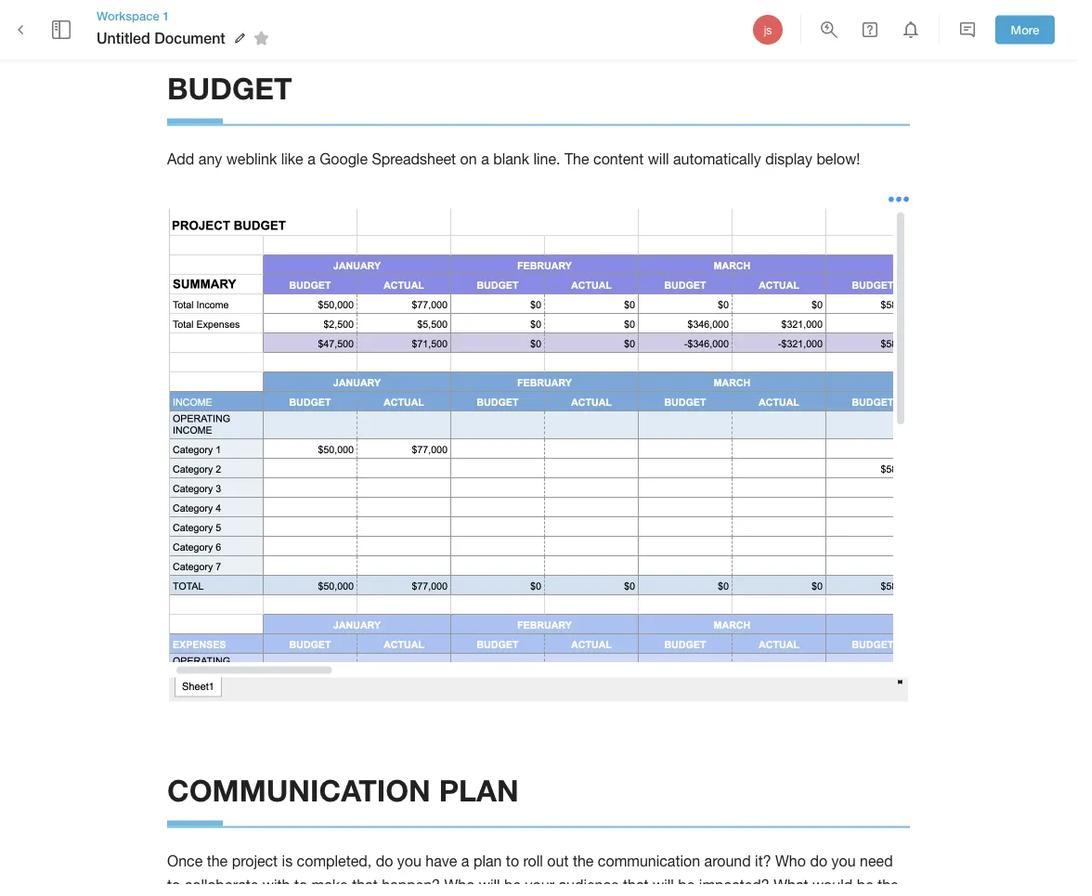 Task type: locate. For each thing, give the bounding box(es) containing it.
1 horizontal spatial do
[[810, 853, 828, 870]]

to left the roll
[[506, 853, 519, 870]]

the up audience
[[573, 853, 594, 870]]

budget
[[167, 71, 292, 106]]

will down communication
[[653, 877, 674, 885]]

you
[[397, 853, 422, 870], [832, 853, 856, 870]]

spreadsheet
[[372, 150, 456, 168]]

1 horizontal spatial you
[[832, 853, 856, 870]]

plan
[[474, 853, 502, 870]]

0 horizontal spatial that
[[352, 877, 378, 885]]

0 horizontal spatial do
[[376, 853, 393, 870]]

the up collaborate
[[207, 853, 228, 870]]

be left your
[[504, 877, 521, 885]]

that
[[352, 877, 378, 885], [623, 877, 649, 885]]

2 horizontal spatial to
[[506, 853, 519, 870]]

do up would
[[810, 853, 828, 870]]

impacted?
[[699, 877, 770, 885]]

who
[[776, 853, 806, 870], [444, 877, 475, 885]]

on
[[460, 150, 477, 168]]

do
[[376, 853, 393, 870], [810, 853, 828, 870]]

1 horizontal spatial the
[[573, 853, 594, 870]]

2 you from the left
[[832, 853, 856, 870]]

a inside once the project is completed, do you have a plan to roll out the communication around it? who do you need to collaborate with to make that happen? who will be your audience that will be impacted? what would be th
[[462, 853, 470, 870]]

will
[[648, 150, 669, 168], [479, 877, 500, 885], [653, 877, 674, 885]]

1 horizontal spatial that
[[623, 877, 649, 885]]

automatically
[[674, 150, 762, 168]]

more
[[1011, 22, 1040, 37]]

to down "once"
[[167, 877, 180, 885]]

a right like
[[308, 150, 316, 168]]

it?
[[755, 853, 772, 870]]

will down plan
[[479, 877, 500, 885]]

collaborate
[[185, 877, 259, 885]]

1 you from the left
[[397, 853, 422, 870]]

to right the with
[[294, 877, 308, 885]]

line.
[[534, 150, 561, 168]]

a left plan
[[462, 853, 470, 870]]

2 the from the left
[[573, 853, 594, 870]]

completed,
[[297, 853, 372, 870]]

0 horizontal spatial the
[[207, 853, 228, 870]]

0 horizontal spatial who
[[444, 877, 475, 885]]

the
[[207, 853, 228, 870], [573, 853, 594, 870]]

1 horizontal spatial a
[[462, 853, 470, 870]]

1 horizontal spatial be
[[678, 877, 695, 885]]

2 horizontal spatial a
[[481, 150, 489, 168]]

once
[[167, 853, 203, 870]]

who up what
[[776, 853, 806, 870]]

be down need
[[857, 877, 874, 885]]

blank
[[493, 150, 530, 168]]

0 horizontal spatial you
[[397, 853, 422, 870]]

0 horizontal spatial be
[[504, 877, 521, 885]]

that right make
[[352, 877, 378, 885]]

who down have
[[444, 877, 475, 885]]

you up "happen?"
[[397, 853, 422, 870]]

1
[[163, 8, 170, 23]]

that down communication
[[623, 877, 649, 885]]

a right 'on'
[[481, 150, 489, 168]]

be
[[504, 877, 521, 885], [678, 877, 695, 885], [857, 877, 874, 885]]

1 vertical spatial who
[[444, 877, 475, 885]]

audience
[[559, 877, 619, 885]]

weblink
[[226, 150, 277, 168]]

a
[[308, 150, 316, 168], [481, 150, 489, 168], [462, 853, 470, 870]]

2 be from the left
[[678, 877, 695, 885]]

workspace 1
[[97, 8, 170, 23]]

to
[[506, 853, 519, 870], [167, 877, 180, 885], [294, 877, 308, 885]]

be down communication
[[678, 877, 695, 885]]

do up "happen?"
[[376, 853, 393, 870]]

2 horizontal spatial be
[[857, 877, 874, 885]]

make
[[312, 877, 348, 885]]

you up would
[[832, 853, 856, 870]]

1 horizontal spatial who
[[776, 853, 806, 870]]

0 horizontal spatial a
[[308, 150, 316, 168]]

need
[[860, 853, 893, 870]]

1 the from the left
[[207, 853, 228, 870]]

around
[[705, 853, 751, 870]]



Task type: vqa. For each thing, say whether or not it's contained in the screenshot.
'a' in ONCE THE PROJECT IS COMPLETED, DO YOU HAVE A PLAN TO ROLL OUT THE COMMUNICATION AROUND IT? WHO DO YOU NEED TO COLLABORATE WITH TO MAKE THAT HAPPEN? WHO WILL BE YOUR AUDIENCE THAT WILL BE IMPACTED? WHAT WOULD BE TH
yes



Task type: describe. For each thing, give the bounding box(es) containing it.
add any weblink like a google spreadsheet on a blank line. the content will automatically display below!
[[167, 150, 861, 168]]

happen?
[[382, 877, 440, 885]]

any
[[199, 150, 222, 168]]

display
[[766, 150, 813, 168]]

more button
[[996, 15, 1055, 44]]

what
[[774, 877, 809, 885]]

3 be from the left
[[857, 877, 874, 885]]

js button
[[751, 12, 786, 47]]

untitled document
[[97, 29, 225, 47]]

document
[[154, 29, 225, 47]]

once the project is completed, do you have a plan to roll out the communication around it? who do you need to collaborate with to make that happen? who will be your audience that will be impacted? what would be th
[[167, 853, 910, 885]]

workspace
[[97, 8, 159, 23]]

0 vertical spatial who
[[776, 853, 806, 870]]

untitled
[[97, 29, 150, 47]]

a for spreadsheet
[[481, 150, 489, 168]]

project
[[232, 853, 278, 870]]

favorite image
[[251, 27, 273, 49]]

2 do from the left
[[810, 853, 828, 870]]

content
[[594, 150, 644, 168]]

will right content
[[648, 150, 669, 168]]

communication
[[598, 853, 701, 870]]

1 that from the left
[[352, 877, 378, 885]]

like
[[281, 150, 304, 168]]

js
[[764, 23, 772, 36]]

plan
[[439, 773, 519, 809]]

a for you
[[462, 853, 470, 870]]

1 be from the left
[[504, 877, 521, 885]]

would
[[813, 877, 853, 885]]

out
[[547, 853, 569, 870]]

google
[[320, 150, 368, 168]]

1 horizontal spatial to
[[294, 877, 308, 885]]

1 do from the left
[[376, 853, 393, 870]]

add
[[167, 150, 194, 168]]

below!
[[817, 150, 861, 168]]

the
[[565, 150, 590, 168]]

2 that from the left
[[623, 877, 649, 885]]

have
[[426, 853, 457, 870]]

workspace 1 link
[[97, 7, 276, 24]]

communication
[[167, 773, 431, 809]]

communication plan
[[167, 773, 519, 809]]

your
[[525, 877, 555, 885]]

roll
[[524, 853, 543, 870]]

with
[[263, 877, 290, 885]]

0 horizontal spatial to
[[167, 877, 180, 885]]

is
[[282, 853, 293, 870]]



